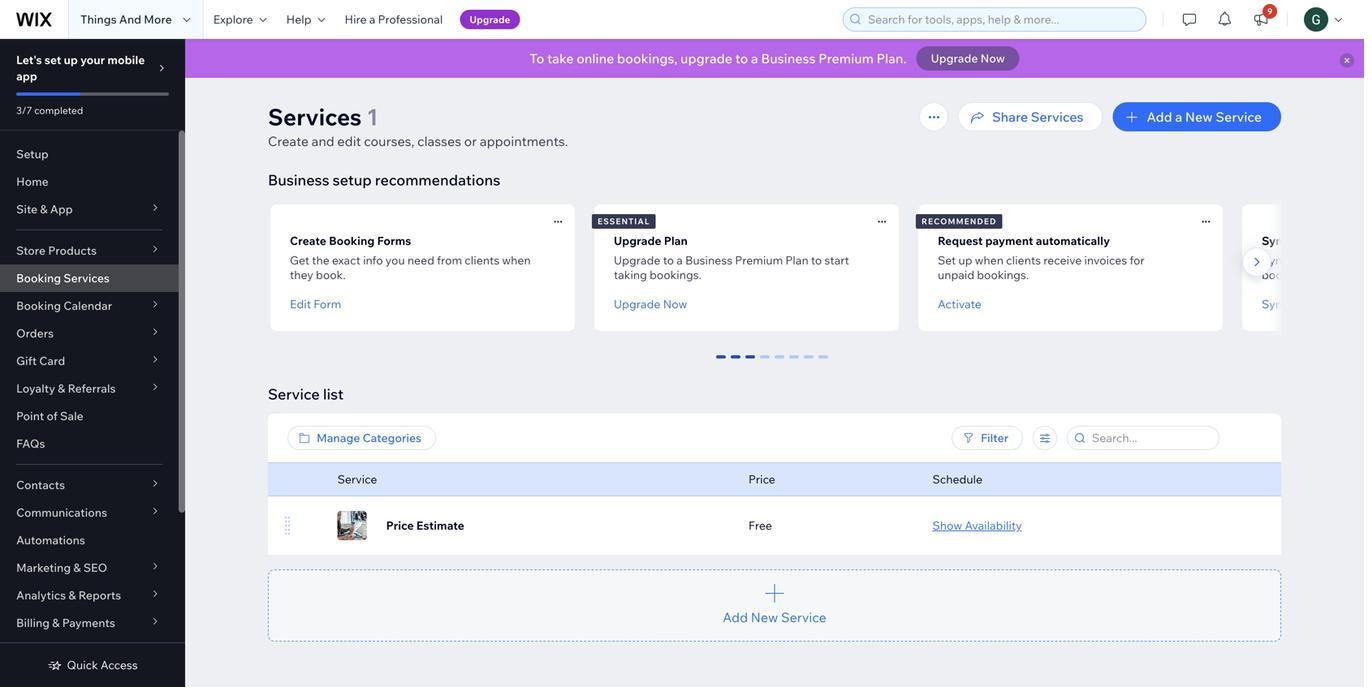 Task type: describe. For each thing, give the bounding box(es) containing it.
automatically
[[1036, 234, 1110, 248]]

booking calendar
[[16, 299, 112, 313]]

edit
[[290, 297, 311, 312]]

automations link
[[0, 527, 179, 555]]

create inside create booking forms get the exact info you need from clients when they book.
[[290, 234, 326, 248]]

home
[[16, 175, 49, 189]]

hire a professional
[[345, 12, 443, 26]]

plan.
[[877, 50, 907, 67]]

card
[[39, 354, 65, 368]]

business setup recommendations
[[268, 171, 501, 189]]

and
[[312, 133, 335, 149]]

up inside let's set up your mobile app
[[64, 53, 78, 67]]

& for marketing
[[73, 561, 81, 575]]

seo
[[83, 561, 107, 575]]

site & app button
[[0, 196, 179, 223]]

9
[[1268, 6, 1273, 16]]

services for booking services
[[64, 271, 110, 286]]

list
[[323, 385, 344, 404]]

to inside alert
[[736, 50, 748, 67]]

upgrade down taking
[[614, 297, 661, 312]]

analytics & reports button
[[0, 582, 179, 610]]

upgrade now inside to take online bookings, upgrade to a business premium plan. alert
[[931, 51, 1005, 65]]

billing & payments button
[[0, 610, 179, 638]]

premium inside to take online bookings, upgrade to a business premium plan. alert
[[819, 50, 874, 67]]

unpaid
[[938, 268, 975, 282]]

or
[[464, 133, 477, 149]]

filter button
[[952, 426, 1023, 451]]

payments
[[62, 617, 115, 631]]

filter
[[981, 431, 1009, 446]]

& for billing
[[52, 617, 60, 631]]

hire
[[345, 12, 367, 26]]

gift
[[16, 354, 37, 368]]

create booking forms get the exact info you need from clients when they book.
[[290, 234, 531, 282]]

set
[[938, 253, 956, 268]]

manage categories button
[[288, 426, 436, 451]]

receive
[[1044, 253, 1082, 268]]

home link
[[0, 168, 179, 196]]

of
[[47, 409, 58, 424]]

info
[[363, 253, 383, 268]]

communications button
[[0, 500, 179, 527]]

reports
[[79, 589, 121, 603]]

categories
[[363, 431, 422, 446]]

sale
[[60, 409, 83, 424]]

store products
[[16, 244, 97, 258]]

booking calendar button
[[0, 292, 179, 320]]

contacts button
[[0, 472, 179, 500]]

clients inside create booking forms get the exact info you need from clients when they book.
[[465, 253, 500, 268]]

payment
[[986, 234, 1034, 248]]

exact
[[332, 253, 361, 268]]

price estimate
[[386, 519, 465, 533]]

share services button
[[958, 102, 1103, 132]]

billing & payments
[[16, 617, 115, 631]]

things and more
[[80, 12, 172, 26]]

list containing create booking forms
[[268, 200, 1365, 336]]

mobile
[[108, 53, 145, 67]]

price for price estimate
[[386, 519, 414, 533]]

for
[[1130, 253, 1145, 268]]

form
[[314, 297, 341, 312]]

0 vertical spatial plan
[[664, 234, 688, 248]]

1
[[367, 103, 378, 131]]

sync for sync now
[[1262, 297, 1289, 312]]

sidebar element
[[0, 39, 185, 688]]

upgrade plan upgrade to a business premium plan to start taking bookings.
[[614, 234, 850, 282]]

taking
[[614, 268, 647, 282]]

they
[[290, 268, 313, 282]]

edit form
[[290, 297, 341, 312]]

2 sync from the top
[[1262, 253, 1289, 268]]

let's
[[16, 53, 42, 67]]

business inside upgrade plan upgrade to a business premium plan to start taking bookings.
[[686, 253, 733, 268]]

add for add new service
[[723, 610, 748, 626]]

& for analytics
[[68, 589, 76, 603]]

activate
[[938, 297, 982, 312]]

0 horizontal spatial upgrade now button
[[614, 297, 688, 312]]

3/7
[[16, 104, 32, 117]]

2 horizontal spatial to
[[811, 253, 822, 268]]

store
[[16, 244, 46, 258]]

marketing & seo button
[[0, 555, 179, 582]]

sync now button
[[1262, 297, 1315, 312]]

activate button
[[938, 297, 982, 312]]

setup
[[16, 147, 49, 161]]

analytics & reports
[[16, 589, 121, 603]]

service inside 'button'
[[1216, 109, 1262, 125]]

you
[[386, 253, 405, 268]]

estimate
[[417, 519, 465, 533]]

marketing & seo
[[16, 561, 107, 575]]

add a new service
[[1147, 109, 1262, 125]]

show availability
[[933, 519, 1022, 533]]

schedule
[[933, 473, 983, 487]]

app
[[16, 69, 37, 83]]

when inside create booking forms get the exact info you need from clients when they book.
[[502, 253, 531, 268]]

booking for booking calendar
[[16, 299, 61, 313]]

setup
[[333, 171, 372, 189]]

bookings. for business
[[650, 268, 702, 282]]

new inside 'button'
[[1186, 109, 1213, 125]]

Search for tools, apps, help & more... field
[[863, 8, 1141, 31]]

price for price
[[749, 473, 776, 487]]

point of sale
[[16, 409, 83, 424]]

services inside services 1 create and edit courses, classes or appointments.
[[268, 103, 362, 131]]

appointments.
[[480, 133, 568, 149]]



Task type: vqa. For each thing, say whether or not it's contained in the screenshot.
Learn More "link"
no



Task type: locate. For each thing, give the bounding box(es) containing it.
1 horizontal spatial price
[[749, 473, 776, 487]]

0 horizontal spatial to
[[663, 253, 674, 268]]

1 clients from the left
[[465, 253, 500, 268]]

when right 'from'
[[502, 253, 531, 268]]

& left the reports
[[68, 589, 76, 603]]

a inside alert
[[751, 50, 758, 67]]

booking for booking services
[[16, 271, 61, 286]]

0 vertical spatial new
[[1186, 109, 1213, 125]]

1 horizontal spatial business
[[686, 253, 733, 268]]

your left mobile
[[80, 53, 105, 67]]

from
[[437, 253, 462, 268]]

sync down sync calendars sync your personal
[[1262, 297, 1289, 312]]

1 vertical spatial new
[[751, 610, 778, 626]]

booking
[[329, 234, 375, 248], [16, 271, 61, 286], [16, 299, 61, 313]]

invoices
[[1085, 253, 1128, 268]]

2 clients from the left
[[1006, 253, 1041, 268]]

upgrade down search for tools, apps, help & more... field
[[931, 51, 978, 65]]

services down store products dropdown button
[[64, 271, 110, 286]]

gift card
[[16, 354, 65, 368]]

create inside services 1 create and edit courses, classes or appointments.
[[268, 133, 309, 149]]

2 bookings. from the left
[[977, 268, 1029, 282]]

upgrade up taking
[[614, 253, 661, 268]]

bookings. inside request payment automatically set up when clients receive invoices for unpaid bookings.
[[977, 268, 1029, 282]]

up up the unpaid
[[959, 253, 973, 268]]

service list
[[268, 385, 344, 404]]

3 sync from the top
[[1262, 297, 1289, 312]]

set
[[44, 53, 61, 67]]

1 vertical spatial premium
[[735, 253, 783, 268]]

marketing
[[16, 561, 71, 575]]

need
[[408, 253, 435, 268]]

communications
[[16, 506, 107, 520]]

now for sync calendars sync your personal 
[[1291, 297, 1315, 312]]

0 vertical spatial upgrade now button
[[917, 46, 1020, 71]]

clients inside request payment automatically set up when clients receive invoices for unpaid bookings.
[[1006, 253, 1041, 268]]

drag price estimate. image
[[283, 517, 292, 536]]

1 horizontal spatial up
[[959, 253, 973, 268]]

bookings. for when
[[977, 268, 1029, 282]]

book.
[[316, 268, 346, 282]]

availability
[[965, 519, 1022, 533]]

help button
[[277, 0, 335, 39]]

site
[[16, 202, 38, 216]]

clients right 'from'
[[465, 253, 500, 268]]

sync inside button
[[1262, 297, 1289, 312]]

1 horizontal spatial add
[[1147, 109, 1173, 125]]

premium left plan.
[[819, 50, 874, 67]]

sync for sync calendars sync your personal 
[[1262, 234, 1289, 248]]

faqs link
[[0, 431, 179, 458]]

0 horizontal spatial upgrade now
[[614, 297, 688, 312]]

1 vertical spatial business
[[268, 171, 329, 189]]

booking services link
[[0, 265, 179, 292]]

booking inside 'link'
[[16, 271, 61, 286]]

courses,
[[364, 133, 415, 149]]

0 horizontal spatial business
[[268, 171, 329, 189]]

now down upgrade plan upgrade to a business premium plan to start taking bookings. on the top of the page
[[663, 297, 688, 312]]

bookings,
[[617, 50, 678, 67]]

1 vertical spatial price
[[386, 519, 414, 533]]

booking up orders
[[16, 299, 61, 313]]

to take online bookings, upgrade to a business premium plan. alert
[[185, 39, 1365, 78]]

0 vertical spatial add
[[1147, 109, 1173, 125]]

when down payment
[[975, 253, 1004, 268]]

1 horizontal spatial upgrade now button
[[917, 46, 1020, 71]]

1 horizontal spatial premium
[[819, 50, 874, 67]]

0 horizontal spatial up
[[64, 53, 78, 67]]

bookings. inside upgrade plan upgrade to a business premium plan to start taking bookings.
[[650, 268, 702, 282]]

show
[[933, 519, 963, 533]]

1 horizontal spatial now
[[981, 51, 1005, 65]]

0 vertical spatial up
[[64, 53, 78, 67]]

1 horizontal spatial plan
[[786, 253, 809, 268]]

service inside button
[[781, 610, 827, 626]]

upgrade right professional
[[470, 13, 511, 26]]

2 horizontal spatial services
[[1031, 109, 1084, 125]]

now inside to take online bookings, upgrade to a business premium plan. alert
[[981, 51, 1005, 65]]

point of sale link
[[0, 403, 179, 431]]

loyalty & referrals button
[[0, 375, 179, 403]]

& for loyalty
[[58, 382, 65, 396]]

referrals
[[68, 382, 116, 396]]

premium left start
[[735, 253, 783, 268]]

& for site
[[40, 202, 48, 216]]

2 vertical spatial sync
[[1262, 297, 1289, 312]]

let's set up your mobile app
[[16, 53, 145, 83]]

upgrade inside to take online bookings, upgrade to a business premium plan. alert
[[931, 51, 978, 65]]

1 vertical spatial up
[[959, 253, 973, 268]]

to
[[736, 50, 748, 67], [663, 253, 674, 268], [811, 253, 822, 268]]

0 vertical spatial upgrade now
[[931, 51, 1005, 65]]

1 horizontal spatial to
[[736, 50, 748, 67]]

booking services
[[16, 271, 110, 286]]

start
[[825, 253, 850, 268]]

2 vertical spatial business
[[686, 253, 733, 268]]

point
[[16, 409, 44, 424]]

0 horizontal spatial plan
[[664, 234, 688, 248]]

1 horizontal spatial when
[[975, 253, 1004, 268]]

1 when from the left
[[502, 253, 531, 268]]

now inside button
[[1291, 297, 1315, 312]]

manage
[[317, 431, 360, 446]]

services inside button
[[1031, 109, 1084, 125]]

0 horizontal spatial bookings.
[[650, 268, 702, 282]]

add inside button
[[723, 610, 748, 626]]

loyalty
[[16, 382, 55, 396]]

new inside button
[[751, 610, 778, 626]]

price left estimate on the bottom
[[386, 519, 414, 533]]

booking inside booking calendar dropdown button
[[16, 299, 61, 313]]

& right site
[[40, 202, 48, 216]]

upgrade down essential
[[614, 234, 662, 248]]

a inside 'button'
[[1176, 109, 1183, 125]]

list
[[268, 200, 1365, 336]]

2 when from the left
[[975, 253, 1004, 268]]

upgrade now button down search for tools, apps, help & more... field
[[917, 46, 1020, 71]]

& inside 'dropdown button'
[[68, 589, 76, 603]]

services right share
[[1031, 109, 1084, 125]]

your for personal
[[1291, 253, 1315, 268]]

1 horizontal spatial clients
[[1006, 253, 1041, 268]]

services for share services
[[1031, 109, 1084, 125]]

analytics
[[16, 589, 66, 603]]

professional
[[378, 12, 443, 26]]

premium inside upgrade plan upgrade to a business premium plan to start taking bookings.
[[735, 253, 783, 268]]

get
[[290, 253, 310, 268]]

1 vertical spatial upgrade now button
[[614, 297, 688, 312]]

2 horizontal spatial business
[[761, 50, 816, 67]]

recommendations
[[375, 171, 501, 189]]

bookings. right taking
[[650, 268, 702, 282]]

upgrade inside upgrade button
[[470, 13, 511, 26]]

1 vertical spatial create
[[290, 234, 326, 248]]

products
[[48, 244, 97, 258]]

bookings. down payment
[[977, 268, 1029, 282]]

now down sync calendars sync your personal
[[1291, 297, 1315, 312]]

your for mobile
[[80, 53, 105, 67]]

show availability button
[[933, 519, 1022, 534]]

0 vertical spatial booking
[[329, 234, 375, 248]]

sync
[[1262, 234, 1289, 248], [1262, 253, 1289, 268], [1262, 297, 1289, 312]]

quick access
[[67, 659, 138, 673]]

your inside let's set up your mobile app
[[80, 53, 105, 67]]

now down search for tools, apps, help & more... field
[[981, 51, 1005, 65]]

0 vertical spatial your
[[80, 53, 105, 67]]

upgrade
[[470, 13, 511, 26], [931, 51, 978, 65], [614, 234, 662, 248], [614, 253, 661, 268], [614, 297, 661, 312]]

price up free
[[749, 473, 776, 487]]

2 vertical spatial booking
[[16, 299, 61, 313]]

& inside popup button
[[52, 617, 60, 631]]

upgrade now button down taking
[[614, 297, 688, 312]]

things
[[80, 12, 117, 26]]

sync up sync now
[[1262, 253, 1289, 268]]

0 horizontal spatial now
[[663, 297, 688, 312]]

0 horizontal spatial add
[[723, 610, 748, 626]]

add inside 'button'
[[1147, 109, 1173, 125]]

2 horizontal spatial now
[[1291, 297, 1315, 312]]

add new service button
[[268, 570, 1282, 643]]

hire a professional link
[[335, 0, 453, 39]]

faqs
[[16, 437, 45, 451]]

business inside alert
[[761, 50, 816, 67]]

now for upgrade plan upgrade to a business premium plan to start taking bookings.
[[663, 297, 688, 312]]

0 vertical spatial business
[[761, 50, 816, 67]]

0 horizontal spatial premium
[[735, 253, 783, 268]]

Search... field
[[1088, 427, 1214, 450]]

free
[[749, 519, 772, 533]]

request payment automatically set up when clients receive invoices for unpaid bookings.
[[938, 234, 1145, 282]]

your inside sync calendars sync your personal
[[1291, 253, 1315, 268]]

access
[[101, 659, 138, 673]]

setup link
[[0, 141, 179, 168]]

0 vertical spatial sync
[[1262, 234, 1289, 248]]

booking down store at top
[[16, 271, 61, 286]]

more
[[144, 12, 172, 26]]

1 horizontal spatial bookings.
[[977, 268, 1029, 282]]

& right the billing
[[52, 617, 60, 631]]

a inside upgrade plan upgrade to a business premium plan to start taking bookings.
[[677, 253, 683, 268]]

recommended
[[922, 216, 997, 227]]

upgrade
[[681, 50, 733, 67]]

0 horizontal spatial when
[[502, 253, 531, 268]]

contacts
[[16, 478, 65, 493]]

upgrade now down search for tools, apps, help & more... field
[[931, 51, 1005, 65]]

& left seo
[[73, 561, 81, 575]]

services up and
[[268, 103, 362, 131]]

up right set
[[64, 53, 78, 67]]

services inside 'link'
[[64, 271, 110, 286]]

now
[[981, 51, 1005, 65], [663, 297, 688, 312], [1291, 297, 1315, 312]]

1 vertical spatial booking
[[16, 271, 61, 286]]

& right loyalty
[[58, 382, 65, 396]]

0 horizontal spatial clients
[[465, 253, 500, 268]]

0 vertical spatial price
[[749, 473, 776, 487]]

share services
[[993, 109, 1084, 125]]

0 horizontal spatial your
[[80, 53, 105, 67]]

1 vertical spatial your
[[1291, 253, 1315, 268]]

1 horizontal spatial upgrade now
[[931, 51, 1005, 65]]

store products button
[[0, 237, 179, 265]]

1 sync from the top
[[1262, 234, 1289, 248]]

new
[[1186, 109, 1213, 125], [751, 610, 778, 626]]

1 vertical spatial upgrade now
[[614, 297, 688, 312]]

essential
[[598, 216, 650, 227]]

booking inside create booking forms get the exact info you need from clients when they book.
[[329, 234, 375, 248]]

to take online bookings, upgrade to a business premium plan.
[[530, 50, 907, 67]]

create left and
[[268, 133, 309, 149]]

& inside popup button
[[73, 561, 81, 575]]

add for add a new service
[[1147, 109, 1173, 125]]

1 horizontal spatial new
[[1186, 109, 1213, 125]]

your down calendars
[[1291, 253, 1315, 268]]

quick
[[67, 659, 98, 673]]

plan
[[664, 234, 688, 248], [786, 253, 809, 268]]

orders button
[[0, 320, 179, 348]]

when inside request payment automatically set up when clients receive invoices for unpaid bookings.
[[975, 253, 1004, 268]]

personal
[[1317, 253, 1364, 268]]

clients down payment
[[1006, 253, 1041, 268]]

1 vertical spatial add
[[723, 610, 748, 626]]

request
[[938, 234, 983, 248]]

1 vertical spatial plan
[[786, 253, 809, 268]]

create up get
[[290, 234, 326, 248]]

to
[[530, 50, 545, 67]]

up inside request payment automatically set up when clients receive invoices for unpaid bookings.
[[959, 253, 973, 268]]

orders
[[16, 327, 54, 341]]

1 bookings. from the left
[[650, 268, 702, 282]]

help
[[286, 12, 312, 26]]

upgrade now down taking
[[614, 297, 688, 312]]

booking up the exact
[[329, 234, 375, 248]]

0 horizontal spatial services
[[64, 271, 110, 286]]

0 horizontal spatial price
[[386, 519, 414, 533]]

0 horizontal spatial new
[[751, 610, 778, 626]]

1 horizontal spatial services
[[268, 103, 362, 131]]

up
[[64, 53, 78, 67], [959, 253, 973, 268]]

gift card button
[[0, 348, 179, 375]]

1 horizontal spatial your
[[1291, 253, 1315, 268]]

add a new service button
[[1113, 102, 1282, 132]]

app
[[50, 202, 73, 216]]

upgrade now button inside to take online bookings, upgrade to a business premium plan. alert
[[917, 46, 1020, 71]]

calendars
[[1292, 234, 1347, 248]]

completed
[[34, 104, 83, 117]]

take
[[547, 50, 574, 67]]

1 vertical spatial sync
[[1262, 253, 1289, 268]]

0 vertical spatial create
[[268, 133, 309, 149]]

0 vertical spatial premium
[[819, 50, 874, 67]]

sync left calendars
[[1262, 234, 1289, 248]]



